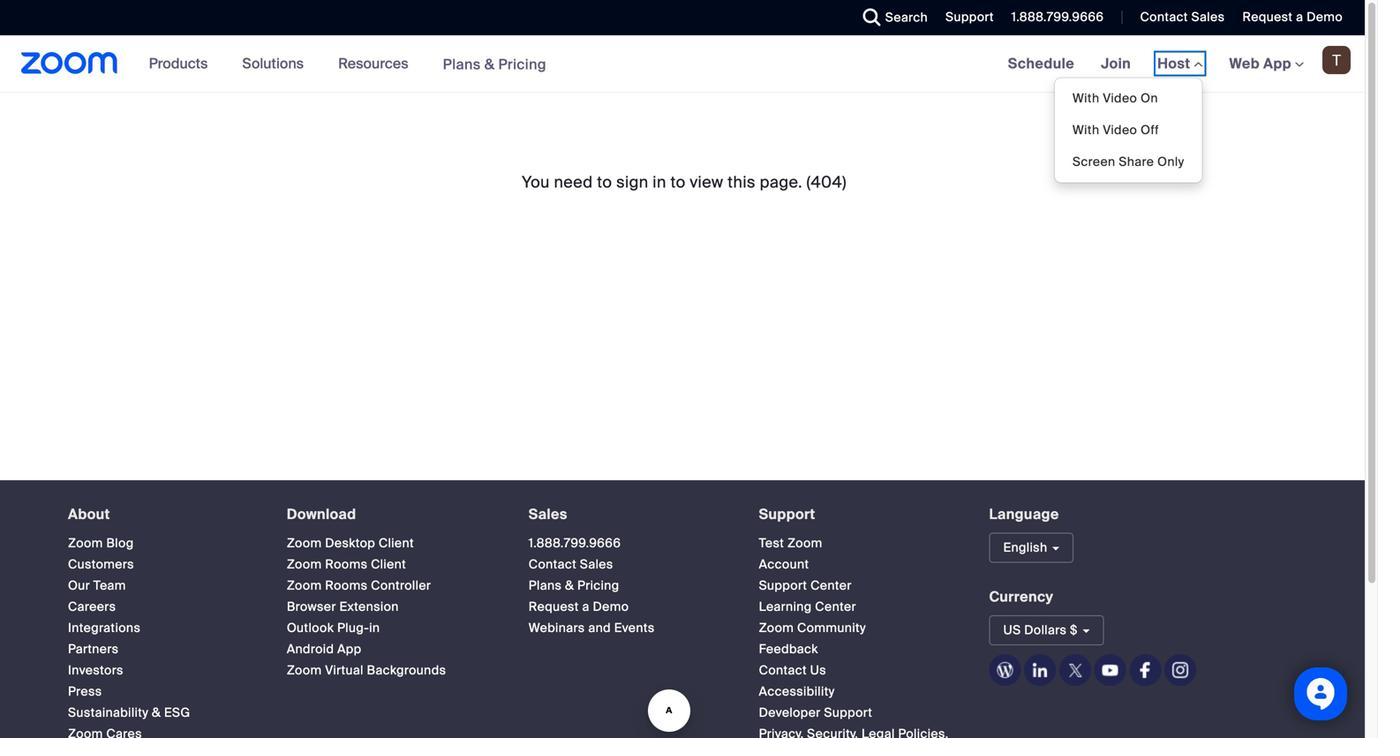 Task type: locate. For each thing, give the bounding box(es) containing it.
1 horizontal spatial plans
[[529, 578, 562, 594]]

1 vertical spatial rooms
[[325, 578, 368, 594]]

1 vertical spatial plans
[[529, 578, 562, 594]]

with video on
[[1073, 90, 1159, 106]]

0 horizontal spatial in
[[369, 620, 380, 636]]

1 horizontal spatial 1.888.799.9666
[[1012, 9, 1104, 25]]

0 horizontal spatial plans
[[443, 55, 481, 74]]

sales
[[1192, 9, 1225, 25], [529, 505, 568, 524], [580, 557, 614, 573]]

zoom virtual backgrounds link
[[287, 663, 446, 679]]

plans right resources dropdown button
[[443, 55, 481, 74]]

1 horizontal spatial app
[[1264, 54, 1292, 73]]

sustainability
[[68, 705, 149, 721]]

0 horizontal spatial demo
[[593, 599, 629, 615]]

0 horizontal spatial to
[[597, 172, 612, 193]]

investors link
[[68, 663, 123, 679]]

share
[[1119, 154, 1155, 170]]

banner
[[0, 35, 1366, 183]]

browser
[[287, 599, 336, 615]]

pricing inside 1.888.799.9666 contact sales plans & pricing request a demo webinars and events
[[578, 578, 620, 594]]

1 horizontal spatial a
[[1297, 9, 1304, 25]]

demo inside 1.888.799.9666 contact sales plans & pricing request a demo webinars and events
[[593, 599, 629, 615]]

1 vertical spatial 1.888.799.9666
[[529, 535, 621, 552]]

partners
[[68, 641, 119, 658]]

1 vertical spatial request
[[529, 599, 579, 615]]

0 horizontal spatial pricing
[[499, 55, 547, 74]]

(404)
[[807, 172, 847, 193]]

1 vertical spatial with
[[1073, 122, 1100, 138]]

1.888.799.9666 inside 1.888.799.9666 contact sales plans & pricing request a demo webinars and events
[[529, 535, 621, 552]]

android
[[287, 641, 334, 658]]

1 horizontal spatial contact
[[759, 663, 807, 679]]

1.888.799.9666 link
[[529, 535, 621, 552]]

1 vertical spatial pricing
[[578, 578, 620, 594]]

0 horizontal spatial a
[[583, 599, 590, 615]]

us
[[811, 663, 827, 679]]

app down plug-
[[338, 641, 362, 658]]

1 to from the left
[[597, 172, 612, 193]]

2 horizontal spatial &
[[565, 578, 574, 594]]

off
[[1141, 122, 1160, 138]]

center up "learning center" link
[[811, 578, 852, 594]]

blog
[[106, 535, 134, 552]]

1 rooms from the top
[[325, 557, 368, 573]]

with video off link
[[1055, 114, 1203, 146]]

extension
[[340, 599, 399, 615]]

1 horizontal spatial in
[[653, 172, 667, 193]]

about link
[[68, 505, 110, 524]]

plans up webinars at the left bottom of page
[[529, 578, 562, 594]]

plans inside 1.888.799.9666 contact sales plans & pricing request a demo webinars and events
[[529, 578, 562, 594]]

feedback button
[[759, 641, 819, 658]]

1 vertical spatial sales
[[529, 505, 568, 524]]

sign
[[617, 172, 649, 193]]

screen share only link
[[1055, 146, 1203, 178]]

request up 'web app' dropdown button
[[1243, 9, 1293, 25]]

schedule
[[1008, 54, 1075, 73]]

integrations
[[68, 620, 141, 636]]

support
[[946, 9, 994, 25], [759, 505, 816, 524], [759, 578, 808, 594], [824, 705, 873, 721]]

request
[[1243, 9, 1293, 25], [529, 599, 579, 615]]

solutions button
[[242, 35, 312, 92]]

plans inside product information "navigation"
[[443, 55, 481, 74]]

1 horizontal spatial sales
[[580, 557, 614, 573]]

view
[[690, 172, 724, 193]]

our
[[68, 578, 90, 594]]

app inside 'zoom desktop client zoom rooms client zoom rooms controller browser extension outlook plug-in android app zoom virtual backgrounds'
[[338, 641, 362, 658]]

sales up host dropdown button at the top right
[[1192, 9, 1225, 25]]

1 vertical spatial demo
[[593, 599, 629, 615]]

in down extension
[[369, 620, 380, 636]]

2 vertical spatial sales
[[580, 557, 614, 573]]

pricing
[[499, 55, 547, 74], [578, 578, 620, 594]]

profile picture image
[[1323, 46, 1351, 74]]

0 vertical spatial video
[[1103, 90, 1138, 106]]

request up webinars at the left bottom of page
[[529, 599, 579, 615]]

0 vertical spatial with
[[1073, 90, 1100, 106]]

in right "sign"
[[653, 172, 667, 193]]

plans
[[443, 55, 481, 74], [529, 578, 562, 594]]

language
[[990, 505, 1060, 524]]

0 horizontal spatial &
[[152, 705, 161, 721]]

video left the off
[[1103, 122, 1138, 138]]

app
[[1264, 54, 1292, 73], [338, 641, 362, 658]]

zoom blog customers our team careers integrations partners investors press sustainability & esg
[[68, 535, 190, 721]]

& inside 1.888.799.9666 contact sales plans & pricing request a demo webinars and events
[[565, 578, 574, 594]]

plans & pricing
[[443, 55, 547, 74]]

sales up the 1.888.799.9666 "link" on the left bottom of the page
[[529, 505, 568, 524]]

support right search on the right
[[946, 9, 994, 25]]

accessibility link
[[759, 684, 835, 700]]

0 vertical spatial contact
[[1141, 9, 1189, 25]]

app right web
[[1264, 54, 1292, 73]]

integrations link
[[68, 620, 141, 636]]

0 vertical spatial rooms
[[325, 557, 368, 573]]

rooms down zoom rooms client link
[[325, 578, 368, 594]]

backgrounds
[[367, 663, 446, 679]]

plans & pricing link
[[443, 55, 547, 74], [443, 55, 547, 74], [529, 578, 620, 594]]

community
[[798, 620, 866, 636]]

demo up and
[[593, 599, 629, 615]]

1 horizontal spatial demo
[[1307, 9, 1343, 25]]

sales down the 1.888.799.9666 "link" on the left bottom of the page
[[580, 557, 614, 573]]

pricing inside product information "navigation"
[[499, 55, 547, 74]]

0 horizontal spatial 1.888.799.9666
[[529, 535, 621, 552]]

1 horizontal spatial &
[[485, 55, 495, 74]]

learning
[[759, 599, 812, 615]]

1 vertical spatial in
[[369, 620, 380, 636]]

2 with from the top
[[1073, 122, 1100, 138]]

1.888.799.9666 up "schedule"
[[1012, 9, 1104, 25]]

1 with from the top
[[1073, 90, 1100, 106]]

1 vertical spatial video
[[1103, 122, 1138, 138]]

video left on
[[1103, 90, 1138, 106]]

demo
[[1307, 9, 1343, 25], [593, 599, 629, 615]]

host button
[[1158, 54, 1203, 73]]

1 horizontal spatial pricing
[[578, 578, 620, 594]]

events
[[614, 620, 655, 636]]

1 vertical spatial center
[[816, 599, 857, 615]]

resources button
[[338, 35, 417, 92]]

1.888.799.9666
[[1012, 9, 1104, 25], [529, 535, 621, 552]]

0 vertical spatial a
[[1297, 9, 1304, 25]]

web app
[[1230, 54, 1292, 73]]

developer
[[759, 705, 821, 721]]

about
[[68, 505, 110, 524]]

with up screen at the right of page
[[1073, 122, 1100, 138]]

feedback
[[759, 641, 819, 658]]

0 vertical spatial &
[[485, 55, 495, 74]]

1 vertical spatial contact
[[529, 557, 577, 573]]

1 horizontal spatial to
[[671, 172, 686, 193]]

you
[[522, 172, 550, 193]]

customers link
[[68, 557, 134, 573]]

0 horizontal spatial app
[[338, 641, 362, 658]]

contact up host
[[1141, 9, 1189, 25]]

& inside product information "navigation"
[[485, 55, 495, 74]]

a up 'web app' dropdown button
[[1297, 9, 1304, 25]]

zoom
[[68, 535, 103, 552], [287, 535, 322, 552], [788, 535, 823, 552], [287, 557, 322, 573], [287, 578, 322, 594], [759, 620, 794, 636], [287, 663, 322, 679]]

0 vertical spatial demo
[[1307, 9, 1343, 25]]

video
[[1103, 90, 1138, 106], [1103, 122, 1138, 138]]

to left "sign"
[[597, 172, 612, 193]]

contact down feedback button
[[759, 663, 807, 679]]

0 vertical spatial app
[[1264, 54, 1292, 73]]

0 horizontal spatial sales
[[529, 505, 568, 524]]

0 vertical spatial plans
[[443, 55, 481, 74]]

a up webinars and events link
[[583, 599, 590, 615]]

only
[[1158, 154, 1185, 170]]

rooms down desktop
[[325, 557, 368, 573]]

app inside meetings navigation
[[1264, 54, 1292, 73]]

0 vertical spatial pricing
[[499, 55, 547, 74]]

contact down the 1.888.799.9666 "link" on the left bottom of the page
[[529, 557, 577, 573]]

center up "community"
[[816, 599, 857, 615]]

accessibility
[[759, 684, 835, 700]]

zoom logo image
[[21, 52, 118, 74]]

request a demo link
[[1230, 0, 1366, 35], [1243, 9, 1343, 25], [529, 599, 629, 615]]

video for on
[[1103, 90, 1138, 106]]

need
[[554, 172, 593, 193]]

rooms
[[325, 557, 368, 573], [325, 578, 368, 594]]

zoom rooms controller link
[[287, 578, 431, 594]]

with
[[1073, 90, 1100, 106], [1073, 122, 1100, 138]]

0 horizontal spatial request
[[529, 599, 579, 615]]

on
[[1141, 90, 1159, 106]]

to
[[597, 172, 612, 193], [671, 172, 686, 193]]

browser extension link
[[287, 599, 399, 615]]

0 vertical spatial center
[[811, 578, 852, 594]]

1 vertical spatial &
[[565, 578, 574, 594]]

with up with video off
[[1073, 90, 1100, 106]]

with video off
[[1073, 122, 1160, 138]]

zoom inside "zoom blog customers our team careers integrations partners investors press sustainability & esg"
[[68, 535, 103, 552]]

1.888.799.9666 down sales link in the left bottom of the page
[[529, 535, 621, 552]]

2 vertical spatial contact
[[759, 663, 807, 679]]

outlook plug-in link
[[287, 620, 380, 636]]

1.888.799.9666 for 1.888.799.9666 contact sales plans & pricing request a demo webinars and events
[[529, 535, 621, 552]]

demo up 'profile picture'
[[1307, 9, 1343, 25]]

2 vertical spatial &
[[152, 705, 161, 721]]

2 video from the top
[[1103, 122, 1138, 138]]

contact
[[1141, 9, 1189, 25], [529, 557, 577, 573], [759, 663, 807, 679]]

1 vertical spatial app
[[338, 641, 362, 658]]

0 vertical spatial sales
[[1192, 9, 1225, 25]]

0 horizontal spatial contact
[[529, 557, 577, 573]]

host
[[1158, 54, 1195, 73]]

test zoom account support center learning center zoom community feedback contact us accessibility developer support
[[759, 535, 873, 721]]

press
[[68, 684, 102, 700]]

us dollars $ button
[[990, 616, 1104, 646]]

support down us
[[824, 705, 873, 721]]

1 horizontal spatial request
[[1243, 9, 1293, 25]]

1 video from the top
[[1103, 90, 1138, 106]]

support up test zoom link
[[759, 505, 816, 524]]

support link
[[933, 0, 999, 35], [946, 9, 994, 25], [759, 505, 816, 524]]

client
[[379, 535, 414, 552], [371, 557, 406, 573]]

1 vertical spatial a
[[583, 599, 590, 615]]

careers link
[[68, 599, 116, 615]]

contact sales link
[[1127, 0, 1230, 35], [1141, 9, 1225, 25], [529, 557, 614, 573]]

0 vertical spatial 1.888.799.9666
[[1012, 9, 1104, 25]]

to left view
[[671, 172, 686, 193]]



Task type: vqa. For each thing, say whether or not it's contained in the screenshot.
Tabs Of Zoom Services TAB LIST
no



Task type: describe. For each thing, give the bounding box(es) containing it.
web
[[1230, 54, 1260, 73]]

search
[[886, 9, 928, 26]]

1.888.799.9666 for 1.888.799.9666
[[1012, 9, 1104, 25]]

in inside 'zoom desktop client zoom rooms client zoom rooms controller browser extension outlook plug-in android app zoom virtual backgrounds'
[[369, 620, 380, 636]]

2 rooms from the top
[[325, 578, 368, 594]]

controller
[[371, 578, 431, 594]]

outlook
[[287, 620, 334, 636]]

with for with video on
[[1073, 90, 1100, 106]]

team
[[93, 578, 126, 594]]

support center link
[[759, 578, 852, 594]]

learning center link
[[759, 599, 857, 615]]

contact inside 1.888.799.9666 contact sales plans & pricing request a demo webinars and events
[[529, 557, 577, 573]]

products
[[149, 54, 208, 73]]

zoom community link
[[759, 620, 866, 636]]

currency
[[990, 588, 1054, 606]]

join
[[1101, 54, 1132, 73]]

request inside 1.888.799.9666 contact sales plans & pricing request a demo webinars and events
[[529, 599, 579, 615]]

contact sales
[[1141, 9, 1225, 25]]

request a demo
[[1243, 9, 1343, 25]]

video for off
[[1103, 122, 1138, 138]]

screen share only
[[1073, 154, 1185, 170]]

account link
[[759, 557, 809, 573]]

zoom desktop client link
[[287, 535, 414, 552]]

english
[[1004, 540, 1048, 556]]

us dollars $
[[1004, 622, 1078, 639]]

solutions
[[242, 54, 304, 73]]

you need to sign in to view this page. (404)
[[522, 172, 847, 193]]

zoom rooms client link
[[287, 557, 406, 573]]

zoom blog link
[[68, 535, 134, 552]]

join link
[[1088, 35, 1145, 92]]

dollars
[[1025, 622, 1067, 639]]

press link
[[68, 684, 102, 700]]

$
[[1071, 622, 1078, 639]]

& inside "zoom blog customers our team careers integrations partners investors press sustainability & esg"
[[152, 705, 161, 721]]

account
[[759, 557, 809, 573]]

1.888.799.9666 contact sales plans & pricing request a demo webinars and events
[[529, 535, 655, 636]]

us
[[1004, 622, 1022, 639]]

resources
[[338, 54, 409, 73]]

2 horizontal spatial sales
[[1192, 9, 1225, 25]]

sustainability & esg link
[[68, 705, 190, 721]]

product information navigation
[[136, 35, 560, 93]]

contact inside 'test zoom account support center learning center zoom community feedback contact us accessibility developer support'
[[759, 663, 807, 679]]

with for with video off
[[1073, 122, 1100, 138]]

desktop
[[325, 535, 376, 552]]

investors
[[68, 663, 123, 679]]

webinars and events link
[[529, 620, 655, 636]]

careers
[[68, 599, 116, 615]]

page.
[[760, 172, 803, 193]]

virtual
[[325, 663, 364, 679]]

banner containing products
[[0, 35, 1366, 183]]

0 vertical spatial client
[[379, 535, 414, 552]]

our team link
[[68, 578, 126, 594]]

search button
[[850, 0, 933, 35]]

a inside 1.888.799.9666 contact sales plans & pricing request a demo webinars and events
[[583, 599, 590, 615]]

screen
[[1073, 154, 1116, 170]]

2 to from the left
[[671, 172, 686, 193]]

this
[[728, 172, 756, 193]]

test
[[759, 535, 785, 552]]

with video on link
[[1055, 83, 1203, 114]]

and
[[589, 620, 611, 636]]

customers
[[68, 557, 134, 573]]

webinars
[[529, 620, 585, 636]]

0 vertical spatial in
[[653, 172, 667, 193]]

2 horizontal spatial contact
[[1141, 9, 1189, 25]]

download
[[287, 505, 356, 524]]

sales inside 1.888.799.9666 contact sales plans & pricing request a demo webinars and events
[[580, 557, 614, 573]]

web app button
[[1230, 54, 1305, 73]]

android app link
[[287, 641, 362, 658]]

sales link
[[529, 505, 568, 524]]

plug-
[[337, 620, 369, 636]]

1 vertical spatial client
[[371, 557, 406, 573]]

contact us link
[[759, 663, 827, 679]]

support down account
[[759, 578, 808, 594]]

esg
[[164, 705, 190, 721]]

download link
[[287, 505, 356, 524]]

products button
[[149, 35, 216, 92]]

0 vertical spatial request
[[1243, 9, 1293, 25]]

developer support link
[[759, 705, 873, 721]]

meetings navigation
[[995, 35, 1366, 183]]



